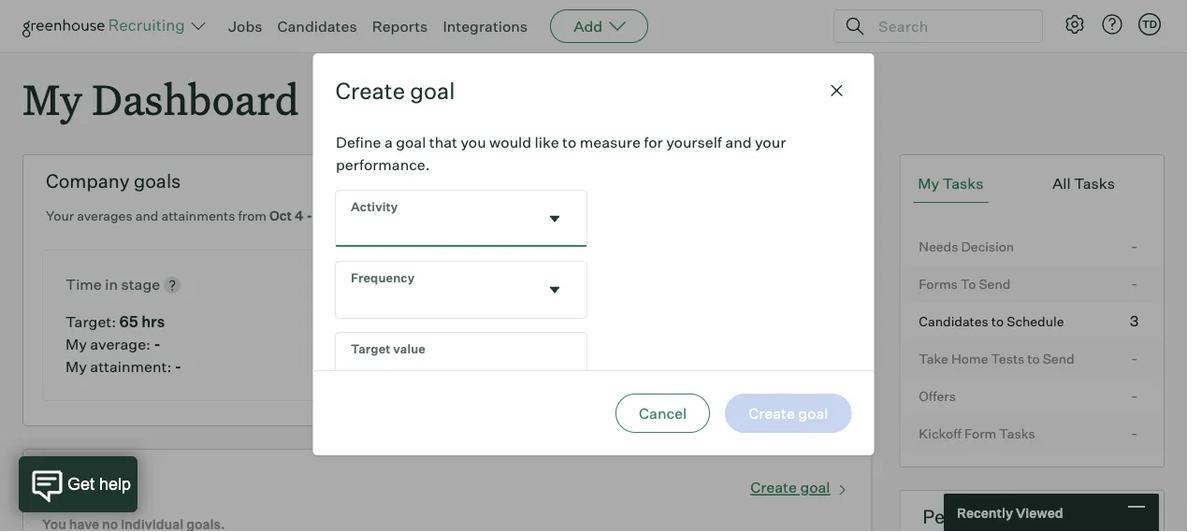 Task type: vqa. For each thing, say whether or not it's contained in the screenshot.
'+' to the left
no



Task type: describe. For each thing, give the bounding box(es) containing it.
forms
[[919, 276, 958, 292]]

forms to send
[[919, 276, 1011, 292]]

performance.
[[335, 155, 430, 174]]

stage
[[121, 275, 160, 294]]

2 oct from the left
[[315, 208, 338, 224]]

define a goal that you would like to measure for yourself and your performance.
[[335, 133, 786, 174]]

company
[[46, 170, 130, 193]]

candidates for candidates to schedule
[[919, 313, 989, 330]]

measure
[[579, 133, 640, 151]]

your averages and attainments from oct 4 - oct 18, 2023
[[46, 208, 394, 224]]

time
[[65, 275, 102, 294]]

close modal icon image
[[826, 79, 848, 102]]

configure image
[[1064, 13, 1086, 36]]

to
[[961, 276, 976, 292]]

reports
[[372, 17, 428, 36]]

you
[[460, 133, 486, 151]]

my for dashboard
[[22, 71, 82, 126]]

all tasks button
[[1048, 165, 1120, 203]]

tab list containing my tasks
[[913, 165, 1151, 203]]

all
[[1053, 174, 1071, 193]]

18,
[[340, 208, 358, 224]]

toggle flyout image
[[545, 281, 564, 299]]

kickoff
[[919, 425, 962, 442]]

in
[[105, 275, 118, 294]]

1 vertical spatial and
[[135, 208, 158, 224]]

create goal link
[[751, 475, 853, 497]]

td
[[1142, 18, 1157, 30]]

take
[[919, 351, 949, 367]]

people i'm following link
[[899, 490, 1165, 531]]

for
[[644, 133, 663, 151]]

needs
[[919, 238, 958, 255]]

integrations link
[[443, 17, 528, 36]]

attainments
[[161, 208, 235, 224]]

form
[[965, 425, 997, 442]]

tasks for all tasks
[[1074, 174, 1115, 193]]

a
[[384, 133, 392, 151]]

candidates to schedule
[[919, 313, 1064, 330]]

my goals
[[42, 475, 136, 504]]

2 vertical spatial goal
[[800, 479, 830, 497]]

home
[[952, 351, 988, 367]]

goal inside the define a goal that you would like to measure for yourself and your performance.
[[396, 133, 426, 151]]

recently
[[957, 505, 1013, 521]]

add
[[574, 17, 603, 36]]

attainment:
[[90, 358, 172, 376]]

add button
[[550, 9, 649, 43]]

3
[[1130, 311, 1139, 330]]

decision
[[961, 238, 1014, 255]]

0 horizontal spatial create goal
[[335, 77, 455, 105]]

goals for company goals
[[134, 170, 181, 193]]

goals for my goals
[[79, 475, 136, 504]]

take home tests to send
[[919, 351, 1075, 367]]

that
[[429, 133, 457, 151]]

kickoff form tasks
[[919, 425, 1035, 442]]

jobs link
[[228, 17, 262, 36]]

0 vertical spatial goal
[[410, 77, 455, 105]]

1 vertical spatial to
[[992, 313, 1004, 330]]

would
[[489, 133, 531, 151]]

my tasks button
[[913, 165, 989, 203]]

1 oct from the left
[[270, 208, 292, 224]]

from
[[238, 208, 267, 224]]

Search text field
[[874, 13, 1025, 40]]

all tasks
[[1053, 174, 1115, 193]]

my tasks
[[918, 174, 984, 193]]

average:
[[90, 335, 151, 354]]

create goal inside create goal link
[[751, 479, 830, 497]]

time in
[[65, 275, 121, 294]]



Task type: locate. For each thing, give the bounding box(es) containing it.
0 vertical spatial candidates
[[277, 17, 357, 36]]

1 horizontal spatial to
[[992, 313, 1004, 330]]

0 vertical spatial create
[[335, 77, 405, 105]]

td button
[[1135, 9, 1165, 39]]

my dashboard
[[22, 71, 299, 126]]

None number field
[[335, 333, 586, 389]]

0 horizontal spatial candidates
[[277, 17, 357, 36]]

integrations
[[443, 17, 528, 36]]

1 horizontal spatial tasks
[[1000, 425, 1035, 442]]

0 vertical spatial to
[[562, 133, 576, 151]]

0 horizontal spatial and
[[135, 208, 158, 224]]

and
[[725, 133, 751, 151], [135, 208, 158, 224]]

and inside the define a goal that you would like to measure for yourself and your performance.
[[725, 133, 751, 151]]

company goals
[[46, 170, 181, 193]]

candidates for candidates
[[277, 17, 357, 36]]

1 vertical spatial goal
[[396, 133, 426, 151]]

tab list
[[913, 165, 1151, 203]]

0 vertical spatial send
[[979, 276, 1011, 292]]

1 horizontal spatial create
[[751, 479, 797, 497]]

to right tests
[[1028, 351, 1040, 367]]

cancel
[[639, 404, 687, 423]]

dashboard
[[92, 71, 299, 126]]

and left your
[[725, 133, 751, 151]]

oct
[[270, 208, 292, 224], [315, 208, 338, 224]]

your
[[755, 133, 786, 151]]

2023
[[361, 208, 394, 224]]

1 horizontal spatial candidates
[[919, 313, 989, 330]]

1 vertical spatial create goal
[[751, 479, 830, 497]]

1 horizontal spatial oct
[[315, 208, 338, 224]]

1 horizontal spatial send
[[1043, 351, 1075, 367]]

0 horizontal spatial to
[[562, 133, 576, 151]]

send right to at bottom right
[[979, 276, 1011, 292]]

tasks right all
[[1074, 174, 1115, 193]]

my inside button
[[918, 174, 940, 193]]

0 vertical spatial goals
[[134, 170, 181, 193]]

None text field
[[335, 191, 538, 247], [335, 262, 538, 318], [335, 191, 538, 247], [335, 262, 538, 318]]

reports link
[[372, 17, 428, 36]]

1 vertical spatial goals
[[79, 475, 136, 504]]

jobs
[[228, 17, 262, 36]]

0 vertical spatial create goal
[[335, 77, 455, 105]]

none field up toggle flyout field
[[335, 191, 586, 247]]

my
[[22, 71, 82, 126], [918, 174, 940, 193], [65, 335, 87, 354], [65, 358, 87, 376], [42, 475, 74, 504]]

recently viewed
[[957, 505, 1063, 521]]

to up take home tests to send
[[992, 313, 1004, 330]]

goals
[[134, 170, 181, 193], [79, 475, 136, 504]]

None field
[[335, 191, 586, 247], [335, 262, 586, 318]]

tasks right form
[[1000, 425, 1035, 442]]

1 vertical spatial candidates
[[919, 313, 989, 330]]

tasks
[[943, 174, 984, 193], [1074, 174, 1115, 193], [1000, 425, 1035, 442]]

greenhouse recruiting image
[[22, 15, 191, 37]]

none field toggle flyout
[[335, 262, 586, 318]]

tasks for my tasks
[[943, 174, 984, 193]]

and right averages
[[135, 208, 158, 224]]

to
[[562, 133, 576, 151], [992, 313, 1004, 330], [1028, 351, 1040, 367]]

to right like
[[562, 133, 576, 151]]

needs decision
[[919, 238, 1014, 255]]

0 horizontal spatial oct
[[270, 208, 292, 224]]

none field down toggle flyout field
[[335, 262, 586, 318]]

averages
[[77, 208, 133, 224]]

0 horizontal spatial send
[[979, 276, 1011, 292]]

0 horizontal spatial tasks
[[943, 174, 984, 193]]

1 vertical spatial none field
[[335, 262, 586, 318]]

td button
[[1139, 13, 1161, 36]]

toggle flyout image
[[545, 209, 564, 228]]

65
[[119, 313, 138, 331]]

people
[[923, 505, 983, 529]]

goal
[[410, 77, 455, 105], [396, 133, 426, 151], [800, 479, 830, 497]]

send down "schedule"
[[1043, 351, 1075, 367]]

following
[[1018, 505, 1102, 529]]

viewed
[[1016, 505, 1063, 521]]

create
[[335, 77, 405, 105], [751, 479, 797, 497]]

1 none field from the top
[[335, 191, 586, 247]]

tasks up the needs decision
[[943, 174, 984, 193]]

tests
[[991, 351, 1025, 367]]

0 vertical spatial none field
[[335, 191, 586, 247]]

1 horizontal spatial create goal
[[751, 479, 830, 497]]

2 none field from the top
[[335, 262, 586, 318]]

cancel button
[[616, 394, 710, 433]]

yourself
[[666, 133, 722, 151]]

2 horizontal spatial to
[[1028, 351, 1040, 367]]

1 horizontal spatial and
[[725, 133, 751, 151]]

candidates
[[277, 17, 357, 36], [919, 313, 989, 330]]

my for goals
[[42, 475, 74, 504]]

1 vertical spatial create
[[751, 479, 797, 497]]

i'm
[[987, 505, 1014, 529]]

-
[[306, 208, 312, 224], [1131, 236, 1138, 255], [1131, 274, 1138, 293], [154, 335, 161, 354], [1131, 349, 1138, 367], [175, 358, 182, 376], [1131, 386, 1138, 405], [1131, 424, 1138, 442]]

oct left 18,
[[315, 208, 338, 224]]

oct left 4
[[270, 208, 292, 224]]

hrs
[[141, 313, 165, 331]]

my for tasks
[[918, 174, 940, 193]]

candidates link
[[277, 17, 357, 36]]

like
[[534, 133, 559, 151]]

1 vertical spatial send
[[1043, 351, 1075, 367]]

schedule
[[1007, 313, 1064, 330]]

4
[[295, 208, 304, 224]]

candidates right jobs
[[277, 17, 357, 36]]

target: 65 hrs my average: - my attainment: -
[[65, 313, 182, 376]]

define
[[335, 133, 381, 151]]

create goal
[[335, 77, 455, 105], [751, 479, 830, 497]]

2 vertical spatial to
[[1028, 351, 1040, 367]]

your
[[46, 208, 74, 224]]

send
[[979, 276, 1011, 292], [1043, 351, 1075, 367]]

0 horizontal spatial create
[[335, 77, 405, 105]]

2 horizontal spatial tasks
[[1074, 174, 1115, 193]]

people i'm following
[[923, 505, 1102, 529]]

0 vertical spatial and
[[725, 133, 751, 151]]

to inside the define a goal that you would like to measure for yourself and your performance.
[[562, 133, 576, 151]]

target:
[[65, 313, 116, 331]]

candidates down forms to send
[[919, 313, 989, 330]]

offers
[[919, 388, 956, 404]]



